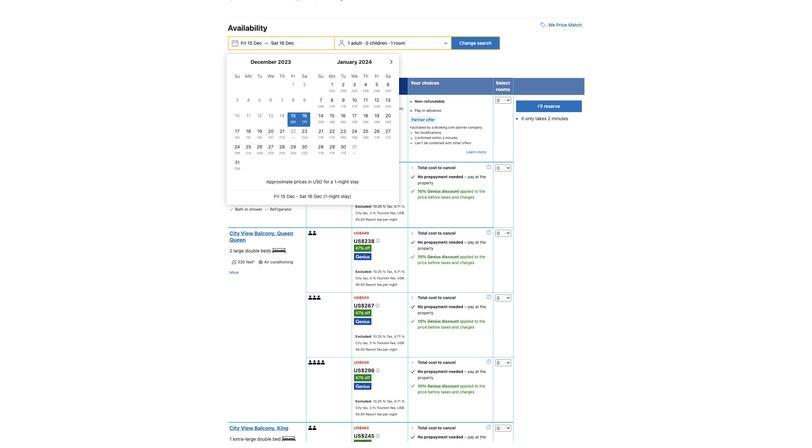 Task type: locate. For each thing, give the bounding box(es) containing it.
8 inside 8 179
[[331, 97, 334, 103]]

179 left 22 january 2024 option
[[318, 136, 324, 140]]

stay)
[[341, 194, 352, 199]]

259 down guests
[[340, 89, 347, 93]]

studio link down 27 december 2023 option
[[230, 165, 303, 171]]

0 horizontal spatial 14
[[280, 113, 285, 118]]

249 inside 27 december 2023 option
[[268, 151, 274, 155]]

0 horizontal spatial —
[[265, 40, 269, 46]]

0 horizontal spatial 27
[[268, 144, 274, 150]]

28 down 21 january 2024 checkbox
[[318, 144, 324, 150]]

15 cell
[[288, 111, 299, 127]]

10% genius discount
[[418, 189, 459, 194], [418, 255, 459, 259], [418, 319, 459, 324], [418, 384, 459, 389]]

fr for 2024
[[375, 73, 379, 79]]

2 30 from the left
[[341, 144, 346, 150]]

0 horizontal spatial su
[[235, 73, 240, 79]]

fee, for us$238
[[391, 277, 397, 280]]

23 up 204
[[302, 128, 307, 134]]

9 for 9
[[303, 97, 306, 103]]

6 inside checkbox
[[270, 97, 272, 103]]

18 for 18 181
[[246, 128, 251, 134]]

— inside 22 —
[[292, 136, 295, 140]]

2 large double beds
[[230, 248, 272, 254]]

1 view from the top
[[241, 231, 253, 236]]

189 right the 19 january 2024 checkbox
[[385, 120, 391, 124]]

209 down us$209
[[363, 104, 369, 108]]

2 inside '2 259'
[[342, 82, 345, 87]]

24 inside 24 199
[[235, 144, 240, 150]]

more details on meals and payment options image
[[487, 295, 491, 300], [487, 360, 491, 364]]

249 for 7
[[318, 104, 324, 108]]

19 181
[[257, 128, 262, 140]]

view up extra-
[[241, 426, 253, 431]]

0 horizontal spatial queen
[[230, 237, 246, 243]]

259 inside 29 december 2023 checkbox
[[290, 151, 297, 155]]

27 inside '27 179'
[[386, 128, 391, 134]]

2 14 from the left
[[319, 113, 324, 118]]

22 December 2023 checkbox
[[288, 128, 299, 142]]

2 9 from the left
[[342, 97, 345, 103]]

259 inside 28 december 2023 'option'
[[279, 151, 285, 155]]

23 inside 23 204
[[302, 128, 307, 134]]

city for 47% off. you're getting 47% off the original price due to multiple deals and benefits.. element related to us$267
[[356, 341, 362, 345]]

4 47% from the top
[[356, 376, 364, 380]]

3 air conditioning from the top
[[264, 260, 293, 265]]

17 December 2023 checkbox
[[232, 128, 243, 142]]

189 inside the 19 january 2024 checkbox
[[374, 120, 380, 124]]

259 inside 30 december 2023 checkbox
[[302, 151, 308, 155]]

28 inside "28 259"
[[279, 144, 285, 150]]

2 studio link from the top
[[230, 165, 303, 171]]

4 fee, from the top
[[391, 406, 397, 410]]

189 right 23 january 2024 checkbox
[[352, 136, 358, 140]]

by:
[[242, 57, 250, 63]]

1 horizontal spatial 26
[[374, 128, 380, 134]]

1 excluded: from the top
[[356, 205, 372, 209]]

7 for 7 249
[[320, 97, 322, 103]]

9 December 2023 checkbox
[[299, 97, 310, 111]]

47% off. you're getting 47% off the original price due to multiple deals and benefits.. element
[[354, 180, 372, 187], [354, 245, 372, 252], [354, 310, 372, 317], [354, 375, 372, 382], [354, 440, 372, 442]]

179 right 21 january 2024 checkbox
[[330, 136, 335, 140]]

1 29 from the left
[[291, 144, 296, 150]]

19 December 2023 checkbox
[[254, 128, 265, 142]]

approximate
[[267, 179, 293, 185]]

in left usd
[[308, 179, 312, 185]]

29 for 29 179
[[330, 144, 335, 150]]

night for 47% off. you're getting 47% off the original price due to multiple deals and benefits.. element related to us$267
[[390, 348, 398, 352]]

balcony, inside city view balcony, king 'link'
[[255, 426, 276, 431]]

— right 30 january 2024 checkbox
[[353, 151, 356, 155]]

cost
[[429, 165, 437, 170], [429, 231, 437, 236], [429, 296, 437, 301], [429, 360, 437, 365], [429, 426, 437, 431]]

20 181
[[268, 128, 274, 140]]

6
[[387, 82, 390, 87], [270, 97, 272, 103]]

26 December 2023 checkbox
[[254, 144, 265, 158]]

5 pay from the top
[[468, 435, 475, 440]]

1 22 from the left
[[291, 128, 296, 134]]

city up us$503
[[356, 277, 362, 280]]

1
[[348, 40, 350, 46], [391, 40, 393, 46], [292, 82, 294, 87], [331, 82, 333, 87], [230, 108, 232, 113], [230, 176, 232, 182], [230, 437, 232, 442]]

25 December 2023 checkbox
[[243, 144, 254, 158]]

5 inside checkbox
[[258, 97, 261, 103]]

19 January 2024 checkbox
[[372, 113, 383, 127]]

resort for us$267
[[366, 348, 376, 352]]

0 horizontal spatial 31
[[235, 160, 240, 165]]

cancel for studio
[[443, 165, 456, 170]]

1 horizontal spatial 25
[[363, 128, 369, 134]]

1 vertical spatial 4
[[247, 97, 250, 103]]

179 for 8
[[330, 104, 335, 108]]

2 total from the top
[[418, 231, 428, 236]]

–
[[465, 175, 467, 179], [465, 240, 467, 245], [465, 305, 467, 310], [465, 370, 467, 374], [465, 435, 467, 440]]

sa up today's price
[[386, 73, 391, 79]]

1 horizontal spatial 27
[[386, 128, 391, 134]]

partner
[[412, 117, 425, 122]]

fee,
[[391, 211, 397, 215], [391, 277, 397, 280], [391, 341, 397, 345], [391, 406, 397, 410]]

249 up us$209
[[363, 89, 369, 93]]

view for city view balcony, queen queen
[[241, 231, 253, 236]]

189 for 19
[[374, 120, 380, 124]]

total cost to cancel for city view balcony, king
[[418, 426, 456, 431]]

10%
[[418, 189, 427, 194], [418, 255, 427, 259], [418, 319, 427, 324], [418, 384, 427, 389]]

minutes inside no modifications confirmed within 2 minutes can't be combined with other offers
[[446, 136, 458, 140]]

0 vertical spatial 4
[[364, 82, 367, 87]]

1 horizontal spatial 6
[[387, 82, 390, 87]]

189 inside 25 january 2024 option
[[363, 136, 369, 140]]

1 vertical spatial 17
[[235, 128, 240, 134]]

30 for 30 179
[[341, 144, 346, 150]]

249 inside 5 january 2024 option
[[374, 89, 380, 93]]

applied for 1st more details on meals and payment options image from the top
[[460, 189, 474, 194]]

3 fee from the top
[[377, 348, 382, 352]]

18
[[363, 113, 368, 118], [246, 128, 251, 134]]

conditioning
[[271, 119, 293, 124], [271, 188, 293, 193], [271, 260, 293, 265]]

1 horizontal spatial 8
[[331, 97, 334, 103]]

applied for more details on meals and payment options icon for us$267
[[460, 319, 474, 324]]

feet² for studio
[[246, 188, 255, 193]]

29 down 22 january 2024 option
[[330, 144, 335, 150]]

0 horizontal spatial 24
[[235, 144, 240, 150]]

13 down 6 checkbox
[[269, 113, 273, 118]]

47% off down us$238
[[356, 246, 370, 251]]

1 tourism from the top
[[377, 211, 390, 215]]

bed
[[260, 108, 268, 113], [260, 176, 268, 182], [273, 437, 281, 442]]

13 209
[[385, 97, 391, 108]]

181
[[235, 136, 240, 140], [246, 136, 251, 140], [257, 136, 262, 140], [268, 136, 274, 140]]

minutes
[[552, 116, 569, 121], [446, 136, 458, 140]]

30 January 2024 checkbox
[[338, 144, 349, 158]]

0 horizontal spatial 5
[[258, 97, 261, 103]]

0 vertical spatial 26
[[374, 128, 380, 134]]

27 for 27 249
[[268, 144, 274, 150]]

27 inside 27 249
[[268, 144, 274, 150]]

2 more details on meals and payment options image from the top
[[487, 360, 491, 364]]

179 inside 21 january 2024 checkbox
[[318, 136, 324, 140]]

1 horizontal spatial th
[[363, 73, 369, 79]]

47% off. you're getting 47% off the original price due to multiple deals and benefits.. element for us$238
[[354, 245, 372, 252]]

no prepayment needed
[[418, 175, 464, 179], [418, 240, 464, 245], [418, 305, 464, 310], [418, 370, 464, 374], [418, 435, 464, 440]]

45.00 for us$238
[[356, 283, 365, 287]]

prepayment for studio
[[424, 175, 448, 179]]

20 inside 20 189
[[386, 113, 391, 118]]

sat 16 dec button
[[269, 37, 297, 49]]

13 January 2024 checkbox
[[383, 97, 394, 111]]

off for us$267
[[365, 311, 370, 316]]

4 discount from the top
[[442, 384, 459, 389]]

1 horizontal spatial 20
[[386, 113, 391, 118]]

2 right 1 option
[[303, 82, 306, 87]]

47% off. you're getting 47% off the original price due to multiple deals and benefits.. element for us$267
[[354, 310, 372, 317]]

fee, for us$267
[[391, 341, 397, 345]]

1 vertical spatial 20
[[268, 128, 274, 134]]

more down 330
[[230, 270, 239, 275]]

per
[[383, 218, 389, 221], [383, 283, 389, 287], [383, 348, 389, 352], [383, 413, 389, 416]]

balcony, up beds
[[255, 231, 276, 236]]

0 vertical spatial in
[[422, 108, 426, 113]]

189 inside 16 january 2024 checkbox
[[341, 120, 346, 124]]

1 30 from the left
[[302, 144, 307, 150]]

0 horizontal spatial mo
[[245, 73, 252, 79]]

off for us$296
[[365, 376, 370, 380]]

2 more details on meals and payment options image from the top
[[487, 230, 491, 235]]

fr
[[291, 73, 296, 79], [375, 73, 379, 79]]

209 inside 13 january 2024 checkbox
[[385, 104, 391, 108]]

9 January 2024 checkbox
[[338, 97, 349, 111]]

taxes for us$238's more details on meals and payment options image
[[441, 260, 451, 265]]

179 right 28 january 2024 option
[[330, 151, 335, 155]]

tax, up the us$448
[[363, 211, 369, 215]]

1 needed from the top
[[449, 175, 464, 179]]

studio down the room
[[230, 97, 246, 103]]

th down the 2023
[[280, 73, 285, 79]]

179 inside '8 january 2024' checkbox
[[330, 104, 335, 108]]

47% for us$296
[[356, 376, 364, 380]]

12 down 5 january 2024 option
[[375, 97, 380, 103]]

259 for 30
[[302, 151, 308, 155]]

26 inside 26 249
[[257, 144, 263, 150]]

2 45.00 from the top
[[356, 283, 365, 287]]

children
[[370, 40, 387, 46]]

0 vertical spatial a
[[432, 126, 434, 129]]

3 December 2023 checkbox
[[232, 97, 243, 111]]

mo up type
[[245, 73, 252, 79]]

resort up us$503
[[366, 283, 376, 287]]

occupancy image
[[313, 296, 317, 300], [317, 296, 321, 300], [313, 361, 317, 365], [313, 426, 317, 430]]

12 inside 'checkbox'
[[257, 113, 262, 118]]

16 inside 16 171
[[302, 113, 307, 118]]

bed up box
[[260, 176, 268, 182]]

9 inside "9 december 2023" option
[[303, 97, 306, 103]]

189 left 24 january 2024 checkbox
[[341, 136, 346, 140]]

1 horizontal spatial 29
[[330, 144, 335, 150]]

1 vertical spatial more details on meals and payment options image
[[487, 360, 491, 364]]

249 inside 7 january 2024 option
[[318, 104, 324, 108]]

air conditioning down approximate
[[264, 188, 293, 193]]

1 horizontal spatial 4
[[364, 82, 367, 87]]

0 horizontal spatial sat
[[271, 40, 278, 46]]

2 21 from the left
[[319, 128, 323, 134]]

1 fr from the left
[[291, 73, 296, 79]]

259 inside 1 january 2024 checkbox
[[329, 89, 335, 93]]

grid
[[232, 70, 310, 174], [315, 70, 394, 158]]

group
[[223, 61, 585, 73]]

31 down 24 january 2024 checkbox
[[352, 144, 357, 150]]

air up box
[[264, 188, 269, 193]]

1 horizontal spatial 11
[[364, 97, 368, 103]]

4 10% from the top
[[418, 384, 427, 389]]

we
[[549, 22, 555, 28], [268, 73, 274, 79], [351, 73, 358, 79]]

charges inside us$209 +us$83 taxes and charges
[[389, 106, 404, 111]]

more
[[230, 126, 238, 130], [230, 270, 239, 275]]

249 inside 26 december 2023 checkbox
[[257, 151, 263, 155]]

no prepayment needed for studio
[[418, 175, 464, 179]]

14 January 2024 checkbox
[[315, 113, 327, 127]]

excluded: up us$503
[[356, 270, 372, 274]]

0 horizontal spatial 12
[[257, 113, 262, 118]]

10.25 for us$267
[[373, 335, 382, 339]]

259 right 29 december 2023 checkbox
[[302, 151, 308, 155]]

1 45.00 from the top
[[356, 218, 365, 221]]

0 vertical spatial 18
[[363, 113, 368, 118]]

0 vertical spatial view
[[241, 231, 253, 236]]

refundable
[[424, 99, 445, 104]]

2 for 2 large double beds
[[230, 248, 232, 254]]

24
[[352, 128, 357, 134], [235, 144, 240, 150]]

2 – from the top
[[465, 240, 467, 245]]

181 inside 19 december 2023 checkbox
[[257, 136, 262, 140]]

0 horizontal spatial sa
[[302, 73, 307, 79]]

large down city view balcony, king
[[246, 437, 256, 442]]

1 balcony, from the top
[[255, 231, 276, 236]]

11 down 4 december 2023 checkbox
[[247, 113, 251, 118]]

a right by
[[432, 126, 434, 129]]

7 for 7
[[281, 97, 284, 103]]

26 down the 19 january 2024 checkbox
[[374, 128, 380, 134]]

9 inside 9 179
[[342, 97, 345, 103]]

1 vertical spatial 27
[[268, 144, 274, 150]]

16 December 2023 checkbox
[[299, 113, 310, 127]]

only
[[526, 116, 534, 121]]

1 inside 1 259
[[331, 82, 333, 87]]

179 down us$209
[[352, 104, 357, 108]]

16 cell
[[299, 111, 310, 127]]

1 property from the top
[[418, 181, 434, 186]]

cancel for city view balcony, queen queen
[[443, 231, 456, 236]]

25 for 25 214
[[246, 144, 251, 150]]

15 inside 15 189
[[330, 113, 335, 118]]

2 su from the left
[[318, 73, 324, 79]]

179
[[330, 104, 335, 108], [341, 104, 346, 108], [352, 104, 357, 108], [318, 136, 324, 140], [330, 136, 335, 140], [374, 136, 380, 140], [386, 136, 391, 140], [318, 151, 324, 155], [330, 151, 335, 155], [341, 151, 346, 155]]

1 before from the top
[[428, 195, 440, 200]]

0 vertical spatial studio
[[230, 97, 246, 103]]

tourism for us$238
[[377, 277, 390, 280]]

11 for 11 209
[[364, 97, 368, 103]]

·
[[363, 40, 365, 46], [388, 40, 390, 46]]

3 10% from the top
[[418, 319, 427, 324]]

+us$83
[[354, 106, 369, 111]]

we up 3 249
[[351, 73, 358, 79]]

– pay at the property for city view balcony, queen queen
[[418, 240, 486, 251]]

i'll reserve
[[538, 104, 560, 109]]

0 horizontal spatial 20
[[268, 128, 274, 134]]

3 tourism from the top
[[377, 341, 390, 345]]

4 resort from the top
[[366, 413, 376, 416]]

179 inside the 9 january 2024 option
[[341, 104, 346, 108]]

8 inside option
[[292, 97, 295, 103]]

1 air conditioning from the top
[[265, 119, 293, 124]]

balcony, inside city view balcony, queen queen
[[255, 231, 276, 236]]

5 at from the top
[[476, 435, 479, 440]]

cancel
[[443, 165, 456, 170], [443, 231, 456, 236], [443, 296, 456, 301], [443, 360, 456, 365], [443, 426, 456, 431]]

per for us$238
[[383, 283, 389, 287]]

· right children
[[388, 40, 390, 46]]

or
[[245, 207, 248, 212]]

city up 2 large double beds
[[230, 231, 240, 236]]

26 down 19 december 2023 checkbox
[[257, 144, 263, 150]]

3
[[353, 82, 356, 87], [236, 97, 239, 103], [370, 211, 372, 215], [370, 277, 372, 280], [370, 341, 372, 345], [370, 406, 372, 410]]

3 up us$296
[[370, 341, 372, 345]]

5
[[376, 82, 379, 87], [258, 97, 261, 103]]

8 for 8
[[292, 97, 295, 103]]

1 horizontal spatial 17
[[352, 113, 357, 118]]

more details on meals and payment options image for us$238
[[487, 230, 491, 235]]

1 vertical spatial studio link
[[230, 165, 303, 171]]

1 vertical spatial air conditioning
[[264, 188, 293, 193]]

no prepayment needed for city view balcony, queen queen
[[418, 240, 464, 245]]

10 down 3 option
[[235, 113, 240, 118]]

us$209 +us$83 taxes and charges
[[354, 99, 404, 111]]

47% off. you're getting 47% off the original price due to multiple deals and benefits.. element right 1-
[[354, 180, 372, 187]]

18 inside 18 189
[[363, 113, 368, 118]]

19 inside the '19 189'
[[375, 113, 380, 118]]

mo up of
[[329, 73, 336, 79]]

double down city view balcony, king 'link'
[[257, 437, 272, 442]]

2 no prepayment needed from the top
[[418, 240, 464, 245]]

1 vertical spatial conditioning
[[271, 188, 293, 193]]

6 inside 6 249
[[387, 82, 390, 87]]

2 vertical spatial bed
[[273, 437, 281, 442]]

17 inside 17 189
[[352, 113, 357, 118]]

17
[[352, 113, 357, 118], [235, 128, 240, 134]]

189 inside 15 january 2024 checkbox
[[329, 120, 335, 124]]

0 vertical spatial conditioning
[[271, 119, 293, 124]]

occupancy image
[[309, 231, 313, 235], [313, 231, 317, 235], [309, 296, 313, 300], [309, 361, 313, 365], [317, 361, 321, 365], [321, 361, 325, 365], [309, 426, 313, 430]]

0 horizontal spatial 22
[[291, 128, 296, 134]]

10.25
[[373, 205, 382, 209], [373, 270, 382, 274], [373, 335, 382, 339], [373, 400, 382, 404]]

0 vertical spatial queen
[[277, 231, 294, 236]]

259 inside 31 december 2023 option
[[234, 167, 240, 171]]

20 December 2023 checkbox
[[265, 128, 277, 142]]

31 down "199"
[[235, 160, 240, 165]]

20 January 2024 checkbox
[[383, 113, 394, 127]]

189
[[329, 120, 335, 124], [341, 120, 346, 124], [352, 120, 358, 124], [363, 120, 369, 124], [374, 120, 380, 124], [385, 120, 391, 124], [341, 136, 346, 140], [352, 136, 358, 140], [363, 136, 369, 140]]

5 needed from the top
[[449, 435, 464, 440]]

13 inside option
[[269, 113, 273, 118]]

resort up the us$448
[[366, 218, 376, 221]]

1 horizontal spatial 23
[[341, 128, 346, 134]]

11 December 2023 checkbox
[[243, 113, 254, 127]]

0 horizontal spatial in
[[308, 179, 312, 185]]

7
[[281, 97, 284, 103], [320, 97, 322, 103]]

1 vertical spatial air
[[264, 188, 269, 193]]

city inside city view balcony, queen queen
[[230, 231, 240, 236]]

1 vertical spatial 12
[[257, 113, 262, 118]]

no for us$238's more details on meals and payment options image
[[418, 240, 423, 245]]

1 horizontal spatial 19
[[375, 113, 380, 118]]

1 cancel from the top
[[443, 165, 456, 170]]

3 181 from the left
[[257, 136, 262, 140]]

2 tax, from the top
[[363, 277, 369, 280]]

19 inside 19 181
[[257, 128, 262, 134]]

189 for 18
[[363, 120, 369, 124]]

179 for 21
[[318, 136, 324, 140]]

excluded: up us$558
[[356, 335, 372, 339]]

conditioning for city view balcony, queen queen
[[271, 260, 293, 265]]

view
[[241, 231, 253, 236], [241, 426, 253, 431]]

1 vertical spatial 19
[[257, 128, 262, 134]]

applied for more details on meals and payment options icon associated with us$296
[[460, 384, 474, 389]]

3 conditioning from the top
[[271, 260, 293, 265]]

47% down us$267 on the left of the page
[[356, 311, 364, 316]]

189 right 16 january 2024 checkbox
[[352, 120, 358, 124]]

10 January 2024 checkbox
[[349, 97, 360, 111]]

taxes for more details on meals and payment options icon associated with us$296
[[441, 390, 451, 395]]

sat for —
[[271, 40, 278, 46]]

0 vertical spatial 5
[[376, 82, 379, 87]]

11 up +us$83
[[364, 97, 368, 103]]

– for city view balcony, king
[[465, 435, 467, 440]]

1 large double bed
[[230, 108, 269, 113], [230, 176, 269, 182]]

0 vertical spatial 13
[[386, 97, 391, 103]]

47% right 1-
[[356, 181, 364, 185]]

2 off from the top
[[365, 246, 370, 251]]

tax,
[[387, 205, 393, 209], [387, 270, 393, 274], [387, 335, 393, 339], [387, 400, 393, 404]]

no for 1st more details on meals and payment options image from the top
[[418, 175, 423, 179]]

2 fr from the left
[[375, 73, 379, 79]]

1 horizontal spatial 7
[[320, 97, 322, 103]]

31 inside 31 259
[[235, 160, 240, 165]]

14 inside 14 option
[[280, 113, 285, 118]]

1 horizontal spatial 31
[[352, 144, 357, 150]]

4 genius from the top
[[428, 384, 441, 389]]

3 us$ from the top
[[398, 341, 404, 345]]

179 inside the '30 179'
[[341, 151, 346, 155]]

1 vertical spatial —
[[292, 136, 295, 140]]

i'll reserve button
[[516, 101, 582, 112]]

0 horizontal spatial we
[[268, 73, 274, 79]]

25 January 2024 checkbox
[[360, 128, 372, 142]]

47% off down us$296
[[356, 376, 370, 380]]

1 28 from the left
[[279, 144, 285, 150]]

25 for 25 189
[[363, 128, 369, 134]]

2 December 2023 checkbox
[[299, 81, 310, 96]]

5 right "4 249" at the left of page
[[376, 82, 379, 87]]

4 right 3 249
[[364, 82, 367, 87]]

9 179
[[341, 97, 346, 108]]

189 inside 23 january 2024 checkbox
[[341, 136, 346, 140]]

1 horizontal spatial 14
[[319, 113, 324, 118]]

209 right 12 january 2024 checkbox in the left of the page
[[385, 104, 391, 108]]

-
[[296, 194, 298, 199]]

pay in advance
[[415, 108, 441, 113]]

28 inside 28 january 2024 option
[[318, 144, 324, 150]]

18 181
[[246, 128, 251, 140]]

0 vertical spatial 17
[[352, 113, 357, 118]]

2 181 from the left
[[246, 136, 251, 140]]

0 vertical spatial sat
[[271, 40, 278, 46]]

more details on meals and payment options image for us$296
[[487, 360, 491, 364]]

31 —
[[352, 144, 357, 155]]

24 down "17 january 2024" checkbox
[[352, 128, 357, 134]]

1 vertical spatial fri
[[274, 194, 280, 199]]

1 horizontal spatial ·
[[388, 40, 390, 46]]

31
[[352, 144, 357, 150], [235, 160, 240, 165]]

excluded: for us$238
[[356, 270, 372, 274]]

10.25 % tax, 4.71 % city tax, 3 % tourism fee, us$ 45.00 resort fee per night up us$558
[[356, 335, 405, 352]]

1 vertical spatial 31
[[235, 160, 240, 165]]

4 cancel from the top
[[443, 360, 456, 365]]

45.00 up us$462
[[356, 413, 365, 416]]

18 down +us$83
[[363, 113, 368, 118]]

1 23 from the left
[[302, 128, 307, 134]]

feet² up safety deposit box
[[246, 188, 255, 193]]

1 horizontal spatial minutes
[[552, 116, 569, 121]]

1 8 from the left
[[292, 97, 295, 103]]

guests
[[334, 80, 349, 86]]

th
[[280, 73, 285, 79], [363, 73, 369, 79]]

189 for 15
[[329, 120, 335, 124]]

0 vertical spatial 31
[[352, 144, 357, 150]]

approximate prices in usd for a 1-night stay
[[267, 179, 359, 185]]

adult
[[351, 40, 362, 46]]

16 inside 16 189
[[341, 113, 346, 118]]

19 down 12 december 2023 'checkbox' at the left top of the page
[[257, 128, 262, 134]]

189 right 18 january 2024 checkbox
[[374, 120, 380, 124]]

2 balcony, from the top
[[255, 426, 276, 431]]

179 inside 26 179
[[374, 136, 380, 140]]

us$296
[[354, 368, 376, 374]]

2 inside no modifications confirmed within 2 minutes can't be combined with other offers
[[443, 136, 445, 140]]

17 inside 17 181
[[235, 128, 240, 134]]

17 for 17 181
[[235, 128, 240, 134]]

22 inside 22 179
[[330, 128, 335, 134]]

179 right '8 january 2024' checkbox
[[341, 104, 346, 108]]

6 January 2024 checkbox
[[383, 81, 394, 96]]

fri for fri 15 dec — sat 16 dec
[[241, 40, 246, 46]]

189 inside 18 january 2024 checkbox
[[363, 120, 369, 124]]

12 for 12 209
[[375, 97, 380, 103]]

28
[[279, 144, 285, 150], [318, 144, 324, 150]]

tu up guests
[[341, 73, 346, 79]]

23 January 2024 checkbox
[[338, 128, 349, 142]]

10.25 % tax, 4.71 % city tax, 3 % tourism fee, us$ 45.00 resort fee per night up the us$448
[[356, 205, 405, 221]]

259 inside 2 january 2024 checkbox
[[340, 89, 347, 93]]

3 before from the top
[[428, 325, 440, 330]]

0 horizontal spatial fr
[[291, 73, 296, 79]]

5 prepayment from the top
[[424, 435, 448, 440]]

4 applied from the top
[[460, 384, 474, 389]]

5 right 4 december 2023 checkbox
[[258, 97, 261, 103]]

15 January 2024 checkbox
[[327, 113, 338, 127]]

30 inside 30 259
[[302, 144, 307, 150]]

studio link up 13 option
[[230, 97, 303, 104]]

27 December 2023 checkbox
[[265, 144, 277, 158]]

0 horizontal spatial 29
[[291, 144, 296, 150]]

– for studio
[[465, 175, 467, 179]]

179 inside 29 179
[[330, 151, 335, 155]]

0 horizontal spatial fri
[[241, 40, 246, 46]]

27 down 20 december 2023 option
[[268, 144, 274, 150]]

1 horizontal spatial in
[[422, 108, 426, 113]]

december
[[251, 59, 277, 65]]

179 inside 10 january 2024 option
[[352, 104, 357, 108]]

1 December 2023 checkbox
[[288, 81, 299, 96]]

9
[[303, 97, 306, 103], [342, 97, 345, 103]]

15 up 241
[[291, 113, 296, 118]]

0 horizontal spatial 4
[[247, 97, 250, 103]]

1 horizontal spatial 24
[[352, 128, 357, 134]]

24 up "199"
[[235, 144, 240, 150]]

2 air from the top
[[264, 188, 269, 193]]

8 down 1 option
[[292, 97, 295, 103]]

off for us$238
[[365, 246, 370, 251]]

0 vertical spatial feet²
[[245, 119, 254, 124]]

23 December 2023 checkbox
[[299, 128, 310, 142]]

king
[[277, 426, 289, 431]]

2 pay from the top
[[468, 240, 475, 245]]

29 January 2024 checkbox
[[327, 144, 338, 158]]

179 inside 22 january 2024 option
[[330, 136, 335, 140]]

18 January 2024 checkbox
[[360, 113, 372, 127]]

206 feet² up 18 181 on the left of the page
[[237, 119, 254, 124]]

— inside '31 —'
[[353, 151, 356, 155]]

17 181
[[235, 128, 240, 140]]

189 inside "17 january 2024" checkbox
[[352, 120, 358, 124]]

sat right -
[[300, 194, 307, 199]]

0 horizontal spatial 19
[[257, 128, 262, 134]]

3 air from the top
[[264, 260, 270, 265]]

view inside 'link'
[[241, 426, 253, 431]]

209 for 11
[[363, 104, 369, 108]]

5 December 2023 checkbox
[[254, 97, 265, 111]]

1 horizontal spatial 10
[[352, 97, 357, 103]]

179 inside '27 january 2024' option
[[386, 136, 391, 140]]

total for studio
[[418, 165, 428, 170]]

189 for 17
[[352, 120, 358, 124]]

january 2024
[[337, 59, 372, 65]]

209 for 13
[[385, 104, 391, 108]]

7 December 2023 checkbox
[[277, 97, 288, 111]]

13 down 6 january 2024 checkbox
[[386, 97, 391, 103]]

su up the room
[[235, 73, 240, 79]]

47%
[[356, 181, 364, 185], [356, 246, 364, 251], [356, 311, 364, 316], [356, 376, 364, 380]]

studio
[[230, 97, 246, 103], [230, 165, 246, 171]]

• for city view balcony, king
[[412, 426, 414, 431]]

fr up 1 option
[[291, 73, 296, 79]]

18 down 11 december 2023 option
[[246, 128, 251, 134]]

181 for 17
[[235, 136, 240, 140]]

29 December 2023 checkbox
[[288, 144, 299, 158]]

0 vertical spatial more details on meals and payment options image
[[487, 165, 491, 169]]

206
[[237, 119, 244, 124], [238, 188, 245, 193]]

2 resort from the top
[[366, 283, 376, 287]]

22 down 241
[[291, 128, 296, 134]]

11 inside 11 209
[[364, 97, 368, 103]]

22 179
[[330, 128, 335, 140]]

discount
[[442, 189, 459, 194], [442, 255, 459, 259], [442, 319, 459, 324], [442, 384, 459, 389]]

1 horizontal spatial queen
[[277, 231, 294, 236]]

2 8 from the left
[[331, 97, 334, 103]]

249 for 5
[[374, 89, 380, 93]]

1 horizontal spatial 12
[[375, 97, 380, 103]]

1 horizontal spatial 28
[[318, 144, 324, 150]]

fee for us$238
[[377, 283, 382, 287]]

21 inside the 21 219
[[280, 128, 285, 134]]

cost for city view balcony, king
[[429, 426, 437, 431]]

4 47% off from the top
[[356, 376, 370, 380]]

5 inside 5 249
[[376, 82, 379, 87]]

2 vertical spatial air conditioning
[[264, 260, 293, 265]]

1 January 2024 checkbox
[[327, 81, 338, 96]]

4 prepayment from the top
[[424, 370, 448, 374]]

8 December 2023 checkbox
[[288, 97, 299, 111]]

2 4.71 from the top
[[394, 270, 401, 274]]

189 for 25
[[363, 136, 369, 140]]

16 189
[[341, 113, 346, 124]]

deposit
[[248, 200, 262, 205]]

1 tu from the left
[[257, 73, 262, 79]]

1 th from the left
[[280, 73, 285, 79]]

2 inside "option"
[[303, 82, 306, 87]]

2 property from the top
[[418, 246, 434, 251]]

24 January 2024 checkbox
[[349, 128, 360, 142]]

fee for us$296
[[377, 413, 382, 416]]

2 vertical spatial —
[[353, 151, 356, 155]]

0 vertical spatial more
[[230, 126, 238, 130]]

10 inside 10 179
[[352, 97, 357, 103]]

181 inside 18 december 2023 checkbox
[[246, 136, 251, 140]]

1 vertical spatial balcony,
[[255, 426, 276, 431]]

0 horizontal spatial th
[[280, 73, 285, 79]]

0 horizontal spatial 28
[[279, 144, 285, 150]]

a inside partner offer facilitated by a booking.com partner company
[[432, 126, 434, 129]]

0 horizontal spatial minutes
[[446, 136, 458, 140]]

206 feet² up safety
[[238, 188, 255, 193]]

1 prepayment from the top
[[424, 175, 448, 179]]

10.25 % tax, 4.71 % city tax, 3 % tourism fee, us$ 45.00 resort fee per night for us$296
[[356, 400, 405, 416]]

pay
[[468, 175, 475, 179], [468, 240, 475, 245], [468, 305, 475, 310], [468, 370, 475, 374], [468, 435, 475, 440]]

23 for 23 204
[[302, 128, 307, 134]]

7 January 2024 checkbox
[[315, 97, 327, 111]]

double up 330 feet²
[[245, 248, 260, 254]]

1 – pay at the property from the top
[[418, 175, 486, 186]]

0 horizontal spatial 17
[[235, 128, 240, 134]]

5 no prepayment needed from the top
[[418, 435, 464, 440]]

23 inside 23 189
[[341, 128, 346, 134]]

1 7 from the left
[[281, 97, 284, 103]]

4 right 3 option
[[247, 97, 250, 103]]

fee
[[377, 218, 382, 221], [377, 283, 382, 287], [377, 348, 382, 352], [377, 413, 382, 416]]

189 inside 20 january 2024 option
[[385, 120, 391, 124]]

1 horizontal spatial —
[[292, 136, 295, 140]]

tu down december
[[257, 73, 262, 79]]

4 December 2023 checkbox
[[243, 97, 254, 111]]

at for studio
[[476, 175, 479, 179]]

249 inside 6 january 2024 checkbox
[[385, 89, 391, 93]]

cost for city view balcony, queen queen
[[429, 231, 437, 236]]

24 December 2023 checkbox
[[232, 144, 243, 158]]

0 horizontal spatial ·
[[363, 40, 365, 46]]

3 10.25 from the top
[[373, 335, 382, 339]]

city inside 'link'
[[230, 426, 240, 431]]

3 needed from the top
[[449, 305, 464, 310]]

29 inside 29 259
[[291, 144, 296, 150]]

4 total cost to cancel from the top
[[418, 360, 456, 365]]

209 right 11 january 2024 option
[[374, 104, 380, 108]]

15
[[248, 40, 253, 46], [291, 113, 296, 118], [330, 113, 335, 118], [281, 194, 286, 199]]

3 off from the top
[[365, 311, 370, 316]]

resort for us$296
[[366, 413, 376, 416]]

249 inside '4 january 2024' option
[[363, 89, 369, 93]]

night for us$238's 47% off. you're getting 47% off the original price due to multiple deals and benefits.. element
[[390, 283, 398, 287]]

more details on meals and payment options image
[[487, 165, 491, 169], [487, 230, 491, 235], [487, 425, 491, 430]]

14 for 14 209
[[319, 113, 324, 118]]

feet² right 330
[[246, 260, 255, 265]]

0 vertical spatial 20
[[386, 113, 391, 118]]

2 vertical spatial air
[[264, 260, 270, 265]]

12 inside 12 209
[[375, 97, 380, 103]]

29 down 22 december 2023 checkbox
[[291, 144, 296, 150]]

match
[[569, 22, 582, 28]]

4 tourism from the top
[[377, 406, 390, 410]]

tu for january
[[341, 73, 346, 79]]

large
[[233, 108, 243, 113], [233, 176, 243, 182], [234, 248, 244, 254], [246, 437, 256, 442]]

18 inside 18 181
[[246, 128, 251, 134]]

city
[[356, 211, 362, 215], [230, 231, 240, 236], [356, 277, 362, 280], [356, 341, 362, 345], [356, 406, 362, 410], [230, 426, 240, 431]]

0 vertical spatial 19
[[375, 113, 380, 118]]

2 7 from the left
[[320, 97, 322, 103]]

4 181 from the left
[[268, 136, 274, 140]]

4 10% genius discount from the top
[[418, 384, 459, 389]]

7 249
[[318, 97, 324, 108]]

mo
[[245, 73, 252, 79], [329, 73, 336, 79]]

13 inside 13 209
[[386, 97, 391, 103]]

28 December 2023 checkbox
[[277, 144, 288, 158]]

24 inside 24 189
[[352, 128, 357, 134]]

21
[[280, 128, 285, 134], [319, 128, 323, 134]]

1 vertical spatial studio
[[230, 165, 246, 171]]

206 up 17 181 at the left
[[237, 119, 244, 124]]

20
[[386, 113, 391, 118], [268, 128, 274, 134]]

45.00 up us$503
[[356, 283, 365, 287]]

28 for 28 179
[[318, 144, 324, 150]]

2 10% from the top
[[418, 255, 427, 259]]

minutes down i'll reserve button
[[552, 116, 569, 121]]

181 inside 20 181
[[268, 136, 274, 140]]

2 fee, from the top
[[391, 277, 397, 280]]

0 vertical spatial air conditioning
[[265, 119, 293, 124]]

25 inside 25 189
[[363, 128, 369, 134]]

209 inside 14 january 2024 "option"
[[318, 120, 324, 124]]

241
[[291, 120, 296, 124]]

11 209
[[363, 97, 369, 108]]

4 inside checkbox
[[247, 97, 250, 103]]

30 179
[[341, 144, 346, 155]]

0 horizontal spatial 26
[[257, 144, 263, 150]]

1 47% off. you're getting 47% off the original price due to multiple deals and benefits.. element from the top
[[354, 180, 372, 187]]

balcony, up 1 extra-large double bed
[[255, 426, 276, 431]]

189 inside 24 january 2024 checkbox
[[352, 136, 358, 140]]

1 vertical spatial 5
[[258, 97, 261, 103]]

12 January 2024 checkbox
[[372, 97, 383, 111]]

25 inside the "25 214"
[[246, 144, 251, 150]]

5 – pay at the property from the top
[[418, 435, 486, 442]]

1 vertical spatial 26
[[257, 144, 263, 150]]

1 applied to the price before taxes and charges from the top
[[418, 189, 486, 200]]

view inside city view balcony, queen queen
[[241, 231, 253, 236]]

179 for 9
[[341, 104, 346, 108]]

181 inside 17 december 2023 option
[[235, 136, 240, 140]]

before
[[428, 195, 440, 200], [428, 260, 440, 265], [428, 325, 440, 330], [428, 390, 440, 395]]

2 grid from the left
[[315, 70, 394, 158]]



Task type: describe. For each thing, give the bounding box(es) containing it.
us$245
[[354, 433, 376, 439]]

2 before from the top
[[428, 260, 440, 265]]

3 up us$245
[[370, 406, 372, 410]]

15 189
[[329, 113, 335, 124]]

20 189
[[385, 113, 391, 124]]

24 199
[[235, 144, 240, 155]]

3 genius from the top
[[428, 319, 441, 324]]

night for 5th 47% off. you're getting 47% off the original price due to multiple deals and benefits.. element from the bottom of the page
[[390, 218, 398, 221]]

22 for 22 —
[[291, 128, 296, 134]]

1 off from the top
[[365, 181, 370, 185]]

and inside us$209 +us$83 taxes and charges
[[381, 106, 388, 111]]

1 4.71 from the top
[[394, 205, 401, 209]]

– for city view balcony, queen queen
[[465, 240, 467, 245]]

us$ for us$296
[[398, 406, 404, 410]]

3 up us$238
[[370, 211, 372, 215]]

dec left (1-
[[314, 194, 322, 199]]

26 249
[[257, 144, 263, 155]]

1 genius from the top
[[428, 189, 441, 194]]

dec up the 2023
[[286, 40, 294, 46]]

189 for 23
[[341, 136, 346, 140]]

us$238
[[354, 238, 376, 244]]

no for more details on meals and payment options icon associated with us$296
[[418, 370, 423, 374]]

2 genius from the top
[[428, 255, 441, 259]]

mo for january
[[329, 73, 336, 79]]

other
[[453, 141, 461, 145]]

air for studio
[[264, 188, 269, 193]]

13 December 2023 checkbox
[[265, 113, 277, 127]]

4 needed from the top
[[449, 370, 464, 374]]

– pay at the property for studio
[[418, 175, 486, 186]]

your choices
[[411, 80, 439, 86]]

1 per from the top
[[383, 218, 389, 221]]

22 —
[[291, 128, 296, 140]]

fri 15 dec button
[[238, 37, 265, 49]]

4 – pay at the property from the top
[[418, 370, 486, 381]]

dec down 'availability'
[[254, 40, 262, 46]]

30 for 30 259
[[302, 144, 307, 150]]

1 10.25 from the top
[[373, 205, 382, 209]]

2 · from the left
[[388, 40, 390, 46]]

14 December 2023 checkbox
[[277, 113, 288, 127]]

advance
[[427, 108, 441, 113]]

3 property from the top
[[418, 311, 434, 316]]

taxes inside us$209 +us$83 taxes and charges
[[370, 106, 380, 111]]

3 cancel from the top
[[443, 296, 456, 301]]

15 December 2023 checkbox
[[288, 113, 299, 127]]

22 January 2024 checkbox
[[327, 128, 338, 142]]

12 209
[[374, 97, 380, 108]]

259 for 31
[[234, 167, 240, 171]]

19 for 19 189
[[375, 113, 380, 118]]

30 December 2023 checkbox
[[299, 144, 310, 158]]

4 • from the top
[[412, 360, 414, 365]]

1 more details on meals and payment options image from the top
[[487, 165, 491, 169]]

4.71 for us$296
[[394, 400, 401, 404]]

1 fee, from the top
[[391, 211, 397, 215]]

204
[[302, 136, 308, 140]]

large down 31 december 2023 option
[[233, 176, 243, 182]]

property for studio
[[418, 181, 434, 186]]

2 259
[[340, 82, 347, 93]]

needed for city view balcony, queen queen
[[449, 240, 464, 245]]

0 horizontal spatial a
[[331, 179, 333, 185]]

january
[[337, 59, 358, 65]]

0
[[366, 40, 369, 46]]

3 total from the top
[[418, 296, 428, 301]]

grid for december
[[232, 70, 310, 174]]

1 47% from the top
[[356, 181, 364, 185]]

27 January 2024 checkbox
[[383, 128, 394, 142]]

feet² for city view balcony, queen queen
[[246, 260, 255, 265]]

3 no prepayment needed from the top
[[418, 305, 464, 310]]

us$462
[[354, 426, 369, 431]]

25 189
[[363, 128, 369, 140]]

city for 47% off. you're getting 47% off the original price due to multiple deals and benefits.. element related to us$296
[[356, 406, 362, 410]]

181 for 19
[[257, 136, 262, 140]]

fee for us$267
[[377, 348, 382, 352]]

learn more
[[466, 150, 486, 154]]

20 for 20 181
[[268, 128, 274, 134]]

12 for 12
[[257, 113, 262, 118]]

259 for 28
[[279, 151, 285, 155]]

today's
[[365, 80, 383, 86]]

us$503
[[354, 296, 369, 301]]

17 January 2024 checkbox
[[349, 113, 360, 127]]

fri 15 dec - sat 16 dec (1-night stay)
[[274, 194, 352, 199]]

179 for 28
[[318, 151, 324, 155]]

fri for fri 15 dec - sat 16 dec (1-night stay)
[[274, 194, 280, 199]]

1 · from the left
[[363, 40, 365, 46]]

1 discount from the top
[[442, 189, 459, 194]]

27 249
[[268, 144, 274, 155]]

47% off for us$238
[[356, 246, 370, 251]]

shower
[[249, 207, 263, 212]]

today's price
[[365, 80, 395, 86]]

pay for city view balcony, king
[[468, 435, 475, 440]]

18 December 2023 checkbox
[[243, 128, 254, 142]]

179 for 29
[[330, 151, 335, 155]]

259 for 29
[[290, 151, 297, 155]]

3 January 2024 checkbox
[[349, 81, 360, 96]]

189 for 24
[[352, 136, 358, 140]]

6 December 2023 checkbox
[[265, 97, 277, 111]]

19 for 19 181
[[257, 128, 262, 134]]

large left 5 december 2023 checkbox
[[233, 108, 243, 113]]

2 January 2024 checkbox
[[338, 81, 349, 96]]

dec left -
[[287, 194, 295, 199]]

24 for 24 189
[[352, 128, 357, 134]]

24 for 24 199
[[235, 144, 240, 150]]

1 vertical spatial bed
[[260, 176, 268, 182]]

3 • from the top
[[412, 296, 414, 301]]

room
[[394, 40, 405, 46]]

pay for city view balcony, queen queen
[[468, 240, 475, 245]]

31 December 2023 checkbox
[[232, 159, 243, 174]]

2 studio from the top
[[230, 165, 246, 171]]

no inside no modifications confirmed within 2 minutes can't be combined with other offers
[[415, 131, 419, 135]]

4 for 4
[[247, 97, 250, 103]]

219
[[279, 136, 285, 140]]

we price match button
[[538, 19, 585, 31]]

number
[[309, 80, 327, 86]]

change search button
[[452, 37, 500, 49]]

5 47% off. you're getting 47% off the original price due to multiple deals and benefits.. element from the top
[[354, 440, 372, 442]]

more
[[477, 150, 486, 154]]

1 studio from the top
[[230, 97, 246, 103]]

4 for 4 249
[[364, 82, 367, 87]]

extra-
[[233, 437, 246, 442]]

combined
[[429, 141, 445, 145]]

179 for 30
[[341, 151, 346, 155]]

needed for city view balcony, king
[[449, 435, 464, 440]]

3 discount from the top
[[442, 319, 459, 324]]

15 inside the 15 241
[[291, 113, 296, 118]]

excluded: for us$267
[[356, 335, 372, 339]]

27 179
[[386, 128, 391, 140]]

1 tax, from the top
[[387, 205, 393, 209]]

4 pay from the top
[[468, 370, 475, 374]]

partner
[[456, 126, 468, 129]]

26 January 2024 checkbox
[[372, 128, 383, 142]]

10.25 % tax, 4.71 % city tax, 3 % tourism fee, us$ 45.00 resort fee per night for us$238
[[356, 270, 405, 287]]

view for city view balcony, king
[[241, 426, 253, 431]]

45.00 for us$296
[[356, 413, 365, 416]]

balcony, for queen
[[255, 231, 276, 236]]

16 up the 2023
[[280, 40, 285, 46]]

47% for us$238
[[356, 246, 364, 251]]

change
[[460, 40, 476, 46]]

mo for december
[[245, 73, 252, 79]]

sa for 2024
[[386, 73, 391, 79]]

city view balcony, king link
[[230, 425, 303, 432]]

stay
[[351, 179, 359, 185]]

181 for 20
[[268, 136, 274, 140]]

3 – from the top
[[465, 305, 467, 310]]

double for city view balcony, queen queen link
[[245, 248, 260, 254]]

3 pay from the top
[[468, 305, 475, 310]]

1 resort from the top
[[366, 218, 376, 221]]

us$448
[[354, 231, 369, 236]]

18 189
[[363, 113, 369, 124]]

box
[[263, 200, 269, 205]]

209 for 12
[[374, 104, 380, 108]]

8 January 2024 checkbox
[[327, 97, 338, 111]]

4 – from the top
[[465, 370, 467, 374]]

large up 330
[[234, 248, 244, 254]]

refrigerator
[[270, 207, 292, 212]]

offer
[[426, 117, 435, 122]]

1 10% from the top
[[418, 189, 427, 194]]

3 applied to the price before taxes and charges from the top
[[418, 319, 486, 330]]

27 for 27 179
[[386, 128, 391, 134]]

3 up us$267 on the left of the page
[[370, 277, 372, 280]]

0 vertical spatial bed
[[260, 108, 268, 113]]

21 December 2023 checkbox
[[277, 128, 288, 142]]

property for city view balcony, king
[[418, 441, 434, 442]]

we price match
[[549, 22, 582, 28]]

4 property from the top
[[418, 376, 434, 381]]

1 1 large double bed from the top
[[230, 108, 269, 113]]

2 1 large double bed from the top
[[230, 176, 269, 182]]

10% genius discount for us$238's more details on meals and payment options image
[[418, 255, 459, 259]]

0 vertical spatial 206 feet²
[[237, 119, 254, 124]]

3 inside option
[[236, 97, 239, 103]]

us$ for us$267
[[398, 341, 404, 345]]

per for us$296
[[383, 413, 389, 416]]

1 us$ from the top
[[398, 211, 404, 215]]

no prepayment needed for city view balcony, king
[[418, 435, 464, 440]]

11 January 2024 checkbox
[[360, 97, 372, 111]]

0 vertical spatial 206
[[237, 119, 244, 124]]

4 before from the top
[[428, 390, 440, 395]]

city for us$238's 47% off. you're getting 47% off the original price due to multiple deals and benefits.. element
[[356, 277, 362, 280]]

0 vertical spatial —
[[265, 40, 269, 46]]

filter by:
[[228, 57, 250, 63]]

31 January 2024 checkbox
[[349, 144, 360, 158]]

3 – pay at the property from the top
[[418, 305, 486, 316]]

1 extra-large double bed
[[230, 437, 282, 442]]

fee, for us$296
[[391, 406, 397, 410]]

4 no prepayment needed from the top
[[418, 370, 464, 374]]

4.71 for us$267
[[394, 335, 401, 339]]

3 prepayment from the top
[[424, 305, 448, 310]]

10% genius discount for 1st more details on meals and payment options image from the top
[[418, 189, 459, 194]]

change search
[[460, 40, 492, 46]]

1 air from the top
[[265, 119, 270, 124]]

1 vertical spatial 206
[[238, 188, 245, 193]]

209 for 14
[[318, 120, 324, 124]]

47% off. you're getting 47% off the original price due to multiple deals and benefits.. element for us$296
[[354, 375, 372, 382]]

15 up refrigerator at the top left of page
[[281, 194, 286, 199]]

we inside we price match dropdown button
[[549, 22, 555, 28]]

16 right -
[[308, 194, 313, 199]]

5 249
[[374, 82, 380, 93]]

1 conditioning from the top
[[271, 119, 293, 124]]

double for 1st studio link from the bottom
[[245, 176, 259, 182]]

1 tax, from the top
[[363, 211, 369, 215]]

28 January 2024 checkbox
[[315, 144, 327, 158]]

31 259
[[234, 160, 240, 171]]

2 more from the top
[[230, 270, 239, 275]]

21 179
[[318, 128, 324, 140]]

23 204
[[302, 128, 308, 140]]

air for city view balcony, queen queen
[[264, 260, 270, 265]]

4 January 2024 checkbox
[[360, 81, 372, 96]]

6 249
[[385, 82, 391, 93]]

6 for 6
[[270, 97, 272, 103]]

1 fee from the top
[[377, 218, 382, 221]]

1 inside option
[[292, 82, 294, 87]]

3 at from the top
[[476, 305, 479, 310]]

5 January 2024 checkbox
[[372, 81, 383, 96]]

1 studio link from the top
[[230, 97, 303, 104]]

can't
[[415, 141, 423, 145]]

14 for 14
[[280, 113, 285, 118]]

8 179
[[330, 97, 335, 108]]

2 right takes
[[548, 116, 551, 121]]

for
[[324, 179, 330, 185]]

2 applied to the price before taxes and charges from the top
[[418, 255, 486, 265]]

• for city view balcony, queen queen
[[412, 231, 414, 236]]

330 feet²
[[238, 260, 255, 265]]

type
[[245, 80, 255, 86]]

bath
[[235, 207, 244, 212]]

filter
[[228, 57, 241, 63]]

availability
[[228, 23, 268, 32]]

1 47% off from the top
[[356, 181, 370, 185]]

2023
[[278, 59, 291, 65]]

4 applied to the price before taxes and charges from the top
[[418, 384, 486, 395]]

1 vertical spatial queen
[[230, 237, 246, 243]]

30 259
[[302, 144, 308, 155]]

10% genius discount for more details on meals and payment options icon associated with us$296
[[418, 384, 459, 389]]

4 total from the top
[[418, 360, 428, 365]]

2 discount from the top
[[442, 255, 459, 259]]

be
[[424, 141, 428, 145]]

1 adult · 0 children · 1 room
[[348, 40, 405, 46]]

1-
[[335, 179, 339, 185]]

179 for 26
[[374, 136, 380, 140]]

1 adult · 0 children · 1 room button
[[336, 37, 451, 49]]

47% for us$267
[[356, 311, 364, 316]]

6 for 6 249
[[387, 82, 390, 87]]

16 January 2024 checkbox
[[338, 113, 349, 127]]

tax, for us$267
[[363, 341, 369, 345]]

28 259
[[279, 144, 285, 155]]

rooms
[[496, 87, 510, 92]]

select rooms
[[496, 80, 510, 92]]

18 for 18 189
[[363, 113, 368, 118]]

confirmed
[[415, 136, 431, 140]]

facilitated
[[410, 126, 426, 129]]

171
[[302, 120, 307, 124]]

night for 47% off. you're getting 47% off the original price due to multiple deals and benefits.. element related to us$296
[[390, 413, 398, 416]]

(1-
[[323, 194, 329, 199]]

21 January 2024 checkbox
[[315, 128, 327, 142]]

3 249
[[352, 82, 358, 93]]

1 10.25 % tax, 4.71 % city tax, 3 % tourism fee, us$ 45.00 resort fee per night from the top
[[356, 205, 405, 221]]

1 more from the top
[[230, 126, 238, 130]]

usd
[[313, 179, 323, 185]]

3 total cost to cancel from the top
[[418, 296, 456, 301]]

15 down 'availability'
[[248, 40, 253, 46]]

taxes for 1st more details on meals and payment options image from the top
[[441, 195, 451, 200]]

4 at from the top
[[476, 370, 479, 374]]

room
[[231, 80, 244, 86]]

air conditioning for city view balcony, queen queen
[[264, 260, 293, 265]]

179 for 22
[[330, 136, 335, 140]]

non-
[[415, 99, 424, 104]]

of
[[328, 80, 333, 86]]

it only takes 2 minutes
[[522, 116, 569, 121]]

beds
[[261, 248, 271, 254]]

1 vertical spatial 206 feet²
[[238, 188, 255, 193]]

3 cost from the top
[[429, 296, 437, 301]]

189 for 20
[[385, 120, 391, 124]]

4 cost from the top
[[429, 360, 437, 365]]

excluded: for us$296
[[356, 400, 372, 404]]

12 December 2023 checkbox
[[254, 113, 265, 127]]

offers
[[462, 141, 471, 145]]

1 vertical spatial in
[[308, 179, 312, 185]]

partner offer facilitated by a booking.com partner company
[[410, 117, 483, 129]]

no modifications confirmed within 2 minutes can't be combined with other offers
[[415, 131, 471, 145]]

10 December 2023 checkbox
[[232, 113, 243, 127]]

3 inside 3 249
[[353, 82, 356, 87]]

21 for 21 179
[[319, 128, 323, 134]]



Task type: vqa. For each thing, say whether or not it's contained in the screenshot.
the bottom 26
yes



